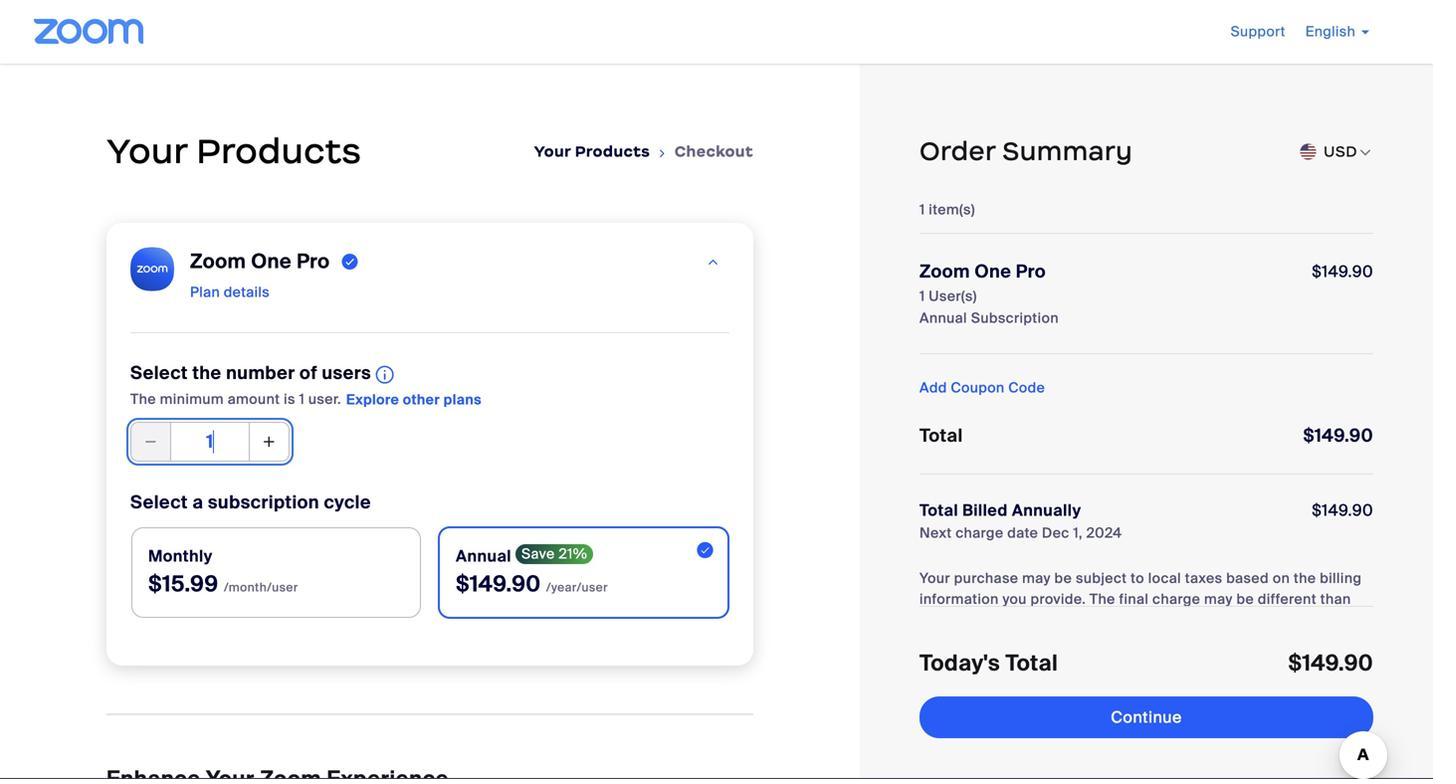 Task type: locate. For each thing, give the bounding box(es) containing it.
1 horizontal spatial pro
[[1016, 260, 1047, 283]]

1 horizontal spatial subscription
[[972, 309, 1059, 328]]

0 horizontal spatial pro
[[297, 249, 330, 274]]

1 vertical spatial total
[[920, 500, 959, 521]]

zoom one pro plan image
[[706, 249, 721, 277]]

0 vertical spatial 1
[[920, 201, 926, 219]]

zoom up user(s)
[[920, 260, 971, 283]]

1 horizontal spatial your products
[[534, 142, 651, 161]]

zoom for today's
[[920, 260, 971, 283]]

annual down user(s)
[[920, 309, 968, 328]]

0 vertical spatial the
[[193, 362, 222, 385]]

usd
[[1324, 142, 1358, 161]]

on up different at the bottom
[[1273, 570, 1291, 588]]

0 vertical spatial select
[[130, 362, 188, 385]]

displayed
[[1162, 611, 1229, 630]]

success image
[[342, 250, 358, 274]]

$15.99
[[148, 571, 219, 599]]

total
[[920, 425, 964, 448], [920, 500, 959, 521]]

your purchase may be subject to local taxes based on the billing information you provide. the final charge may be different than the amount shown here and will be displayed on your invoice.
[[920, 570, 1363, 630]]

1 horizontal spatial annual
[[920, 309, 968, 328]]

zoom for select
[[190, 249, 246, 274]]

0 horizontal spatial may
[[1023, 570, 1051, 588]]

charge down billed on the right
[[956, 524, 1004, 543]]

save
[[522, 545, 555, 564]]

1 vertical spatial annual
[[456, 546, 512, 567]]

0 vertical spatial annual
[[920, 309, 968, 328]]

1 total from the top
[[920, 425, 964, 448]]

0 horizontal spatial on
[[1232, 611, 1250, 630]]

2 vertical spatial 1
[[299, 390, 305, 409]]

1 vertical spatial the
[[1294, 570, 1317, 588]]

be up provide.
[[1055, 570, 1073, 588]]

1 vertical spatial the
[[1090, 590, 1116, 609]]

1 horizontal spatial zoom one pro
[[920, 260, 1047, 283]]

annual inside annual save 21% $149.90 /year/user
[[456, 546, 512, 567]]

1 horizontal spatial on
[[1273, 570, 1291, 588]]

1 left item(s)
[[920, 201, 926, 219]]

subscription down user(s)
[[972, 309, 1059, 328]]

1
[[920, 201, 926, 219], [920, 287, 926, 306], [299, 390, 305, 409]]

annual save 21% $149.90 /year/user
[[456, 545, 608, 599]]

taxes
[[1186, 570, 1223, 588]]

21%
[[559, 545, 588, 564]]

1 horizontal spatial one
[[975, 260, 1012, 283]]

your inside your purchase may be subject to local taxes based on the billing information you provide. the final charge may be different than the amount shown here and will be displayed on your invoice.
[[920, 570, 951, 588]]

1,
[[1074, 524, 1083, 543]]

amount
[[228, 390, 280, 409], [946, 611, 999, 630]]

select for $15.99
[[130, 491, 188, 514]]

$149.90 inside annual save 21% $149.90 /year/user
[[456, 571, 541, 599]]

1 vertical spatial amount
[[946, 611, 999, 630]]

pro for today's total
[[1016, 260, 1047, 283]]

annual inside 1 user(s) annual subscription
[[920, 309, 968, 328]]

your
[[107, 129, 188, 173], [534, 142, 571, 161], [920, 570, 951, 588]]

today's
[[920, 650, 1001, 678]]

1 horizontal spatial be
[[1141, 611, 1159, 630]]

your products
[[107, 129, 362, 173], [534, 142, 651, 161]]

amount down select the number of users
[[228, 390, 280, 409]]

2 horizontal spatial your
[[920, 570, 951, 588]]

coupon
[[951, 379, 1005, 397]]

monthly
[[148, 546, 213, 567]]

zoom one pro for total
[[920, 260, 1047, 283]]

your
[[1253, 611, 1283, 630]]

and
[[1085, 611, 1111, 630]]

1 for 1 item(s)
[[920, 201, 926, 219]]

0 vertical spatial on
[[1273, 570, 1291, 588]]

pro up 1 user(s) annual subscription
[[1016, 260, 1047, 283]]

secure trust image
[[1067, 691, 1227, 748]]

subscription down zoom one pro select the number of users 1 increase icon on the bottom of page
[[208, 491, 320, 514]]

be down based
[[1237, 590, 1255, 609]]

on
[[1273, 570, 1291, 588], [1232, 611, 1250, 630]]

the down information
[[920, 611, 942, 630]]

0 vertical spatial the
[[130, 390, 156, 409]]

0 horizontal spatial annual
[[456, 546, 512, 567]]

1 horizontal spatial your
[[534, 142, 571, 161]]

/year/user
[[547, 580, 608, 595]]

0 horizontal spatial be
[[1055, 570, 1073, 588]]

1 inside 1 user(s) annual subscription
[[920, 287, 926, 306]]

1 horizontal spatial charge
[[1153, 590, 1201, 609]]

the up different at the bottom
[[1294, 570, 1317, 588]]

/month/user
[[224, 580, 298, 595]]

0 horizontal spatial your
[[107, 129, 188, 173]]

0 horizontal spatial one
[[251, 249, 292, 274]]

total down add
[[920, 425, 964, 448]]

the up zoom one pro select the number of users 1 decrease icon
[[130, 390, 156, 409]]

1 for 1 user(s) annual subscription
[[920, 287, 926, 306]]

0 vertical spatial be
[[1055, 570, 1073, 588]]

the
[[130, 390, 156, 409], [1090, 590, 1116, 609]]

0 horizontal spatial charge
[[956, 524, 1004, 543]]

the
[[193, 362, 222, 385], [1294, 570, 1317, 588], [920, 611, 942, 630]]

0 horizontal spatial zoom one pro
[[190, 249, 330, 274]]

plan details
[[190, 283, 270, 302]]

products inside "breadcrumb" navigation
[[575, 142, 651, 161]]

annual left save
[[456, 546, 512, 567]]

the inside your purchase may be subject to local taxes based on the billing information you provide. the final charge may be different than the amount shown here and will be displayed on your invoice.
[[1090, 590, 1116, 609]]

1 horizontal spatial products
[[575, 142, 651, 161]]

products
[[196, 129, 362, 173], [575, 142, 651, 161]]

continue button
[[920, 697, 1374, 739]]

1 select from the top
[[130, 362, 188, 385]]

be
[[1055, 570, 1073, 588], [1237, 590, 1255, 609], [1141, 611, 1159, 630]]

0 horizontal spatial zoom
[[190, 249, 246, 274]]

1 horizontal spatial zoom
[[920, 260, 971, 283]]

amount down information
[[946, 611, 999, 630]]

select left a
[[130, 491, 188, 514]]

select inside application
[[130, 362, 188, 385]]

charge down local
[[1153, 590, 1201, 609]]

be right 'will'
[[1141, 611, 1159, 630]]

total up the next
[[920, 500, 959, 521]]

2 select from the top
[[130, 491, 188, 514]]

1 right is
[[299, 390, 305, 409]]

may
[[1023, 570, 1051, 588], [1205, 590, 1233, 609]]

zoom
[[190, 249, 246, 274], [920, 260, 971, 283]]

pro left success image
[[297, 249, 330, 274]]

may down taxes
[[1205, 590, 1233, 609]]

1 vertical spatial on
[[1232, 611, 1250, 630]]

0 horizontal spatial amount
[[228, 390, 280, 409]]

2 total from the top
[[920, 500, 959, 521]]

may up you
[[1023, 570, 1051, 588]]

zoom one pro up 1 user(s) annual subscription
[[920, 260, 1047, 283]]

0 horizontal spatial the
[[130, 390, 156, 409]]

1 horizontal spatial may
[[1205, 590, 1233, 609]]

1 vertical spatial select
[[130, 491, 188, 514]]

next charge date dec 1, 2024
[[920, 524, 1123, 543]]

2 vertical spatial be
[[1141, 611, 1159, 630]]

0 horizontal spatial the
[[193, 362, 222, 385]]

0 vertical spatial total
[[920, 425, 964, 448]]

1 horizontal spatial the
[[1090, 590, 1116, 609]]

one up 'details' on the left of page
[[251, 249, 292, 274]]

zoom one pro select the number of users 1 increase image
[[261, 428, 278, 456]]

0 vertical spatial amount
[[228, 390, 280, 409]]

item(s)
[[929, 201, 976, 219]]

1 vertical spatial charge
[[1153, 590, 1201, 609]]

zoom one pro
[[190, 249, 330, 274], [920, 260, 1047, 283]]

english
[[1306, 22, 1356, 41]]

charge
[[956, 524, 1004, 543], [1153, 590, 1201, 609]]

0 vertical spatial subscription
[[972, 309, 1059, 328]]

the up minimum
[[193, 362, 222, 385]]

your products link
[[534, 142, 651, 161]]

charge inside your purchase may be subject to local taxes based on the billing information you provide. the final charge may be different than the amount shown here and will be displayed on your invoice.
[[1153, 590, 1201, 609]]

usd button
[[1324, 136, 1358, 166]]

total for total
[[920, 425, 964, 448]]

shown
[[1002, 611, 1047, 630]]

on left your
[[1232, 611, 1250, 630]]

the down subject
[[1090, 590, 1116, 609]]

a
[[193, 491, 204, 514]]

zoom up plan details
[[190, 249, 246, 274]]

order
[[920, 135, 996, 167]]

subscription
[[972, 309, 1059, 328], [208, 491, 320, 514]]

1 vertical spatial 1
[[920, 287, 926, 306]]

1 left user(s)
[[920, 287, 926, 306]]

select a subscription cycle
[[130, 491, 371, 514]]

select up minimum
[[130, 362, 188, 385]]

one up 1 user(s) annual subscription
[[975, 260, 1012, 283]]

than
[[1321, 590, 1352, 609]]

1 vertical spatial may
[[1205, 590, 1233, 609]]

show options image
[[1358, 145, 1374, 161]]

$149.90
[[1313, 261, 1374, 282], [1304, 425, 1374, 448], [1313, 500, 1374, 521], [456, 571, 541, 599], [1289, 650, 1374, 678]]

right image
[[657, 144, 669, 164]]

1 horizontal spatial amount
[[946, 611, 999, 630]]

zoom one pro up 'details' on the left of page
[[190, 249, 330, 274]]

the inside application
[[193, 362, 222, 385]]

purchase
[[955, 570, 1019, 588]]

pro
[[297, 249, 330, 274], [1016, 260, 1047, 283]]

1 vertical spatial subscription
[[208, 491, 320, 514]]

2 vertical spatial the
[[920, 611, 942, 630]]

1 vertical spatial be
[[1237, 590, 1255, 609]]

local
[[1149, 570, 1182, 588]]

zoom logo image
[[34, 19, 143, 44]]

select
[[130, 362, 188, 385], [130, 491, 188, 514]]

annual
[[920, 309, 968, 328], [456, 546, 512, 567]]

to
[[1131, 570, 1145, 588]]



Task type: describe. For each thing, give the bounding box(es) containing it.
is
[[284, 390, 296, 409]]

zoom one pro select the number of users 1 decrease image
[[143, 428, 159, 456]]

the inside the minimum amount is 1 user. explore other plans
[[130, 390, 156, 409]]

breadcrumb navigation
[[534, 142, 754, 164]]

next
[[920, 524, 952, 543]]

select for minimum
[[130, 362, 188, 385]]

continue
[[1111, 707, 1183, 728]]

invoice.
[[1287, 611, 1340, 630]]

cycle
[[324, 491, 371, 514]]

0 vertical spatial charge
[[956, 524, 1004, 543]]

provide.
[[1031, 590, 1086, 609]]

your products inside "breadcrumb" navigation
[[534, 142, 651, 161]]

subject
[[1076, 570, 1128, 588]]

amount inside your purchase may be subject to local taxes based on the billing information you provide. the final charge may be different than the amount shown here and will be displayed on your invoice.
[[946, 611, 999, 630]]

order summary
[[920, 135, 1133, 167]]

add coupon code
[[920, 379, 1046, 397]]

pro for select the number of users
[[297, 249, 330, 274]]

different
[[1259, 590, 1317, 609]]

zoom one pro Select the number of users text field
[[130, 422, 290, 462]]

0 horizontal spatial your products
[[107, 129, 362, 173]]

details
[[224, 283, 270, 302]]

dec
[[1043, 524, 1070, 543]]

add coupon code button
[[920, 378, 1046, 398]]

plan
[[190, 283, 220, 302]]

english link
[[1306, 22, 1370, 41]]

annually
[[1012, 500, 1082, 521]]

summary
[[1003, 135, 1133, 167]]

billing
[[1321, 570, 1363, 588]]

code
[[1009, 379, 1046, 397]]

total for total billed annually
[[920, 500, 959, 521]]

user(s)
[[929, 287, 978, 306]]

2 horizontal spatial be
[[1237, 590, 1255, 609]]

users
[[322, 362, 371, 385]]

select the number of users
[[130, 362, 376, 385]]

checkout link
[[675, 142, 754, 161]]

0 horizontal spatial subscription
[[208, 491, 320, 514]]

total
[[1006, 650, 1059, 678]]

select the number of users application
[[130, 360, 394, 388]]

1 horizontal spatial the
[[920, 611, 942, 630]]

you
[[1003, 590, 1027, 609]]

plan details button
[[190, 277, 270, 309]]

explore other plans button
[[346, 391, 482, 410]]

of
[[300, 362, 317, 385]]

your inside "breadcrumb" navigation
[[534, 142, 571, 161]]

0 vertical spatial may
[[1023, 570, 1051, 588]]

plans
[[444, 391, 482, 409]]

1 inside the minimum amount is 1 user. explore other plans
[[299, 390, 305, 409]]

user.
[[309, 390, 341, 409]]

billed
[[963, 500, 1008, 521]]

add
[[920, 379, 948, 397]]

today's total
[[920, 650, 1059, 678]]

total billed annually
[[920, 500, 1082, 521]]

based
[[1227, 570, 1270, 588]]

support
[[1231, 22, 1286, 41]]

1 item(s)
[[920, 201, 976, 219]]

one for the
[[251, 249, 292, 274]]

will
[[1115, 611, 1137, 630]]

here
[[1050, 611, 1082, 630]]

final
[[1120, 590, 1149, 609]]

number
[[226, 362, 295, 385]]

zoom one image
[[130, 247, 174, 292]]

1 user(s) annual subscription
[[920, 287, 1059, 328]]

minimum
[[160, 390, 224, 409]]

2 horizontal spatial the
[[1294, 570, 1317, 588]]

monthly $15.99 /month/user
[[148, 546, 298, 599]]

checkout
[[675, 142, 754, 161]]

information
[[920, 590, 999, 609]]

one for total
[[975, 260, 1012, 283]]

2024
[[1087, 524, 1123, 543]]

other
[[403, 391, 440, 409]]

zoom one pro for the
[[190, 249, 330, 274]]

the minimum amount is 1 user. explore other plans
[[130, 390, 482, 409]]

explore
[[346, 391, 400, 409]]

date
[[1008, 524, 1039, 543]]

zoom one billing cycle option group
[[130, 527, 730, 619]]

0 horizontal spatial products
[[196, 129, 362, 173]]

support link
[[1231, 22, 1286, 41]]

amount inside the minimum amount is 1 user. explore other plans
[[228, 390, 280, 409]]

subscription inside 1 user(s) annual subscription
[[972, 309, 1059, 328]]



Task type: vqa. For each thing, say whether or not it's contained in the screenshot.
meetings "link"
no



